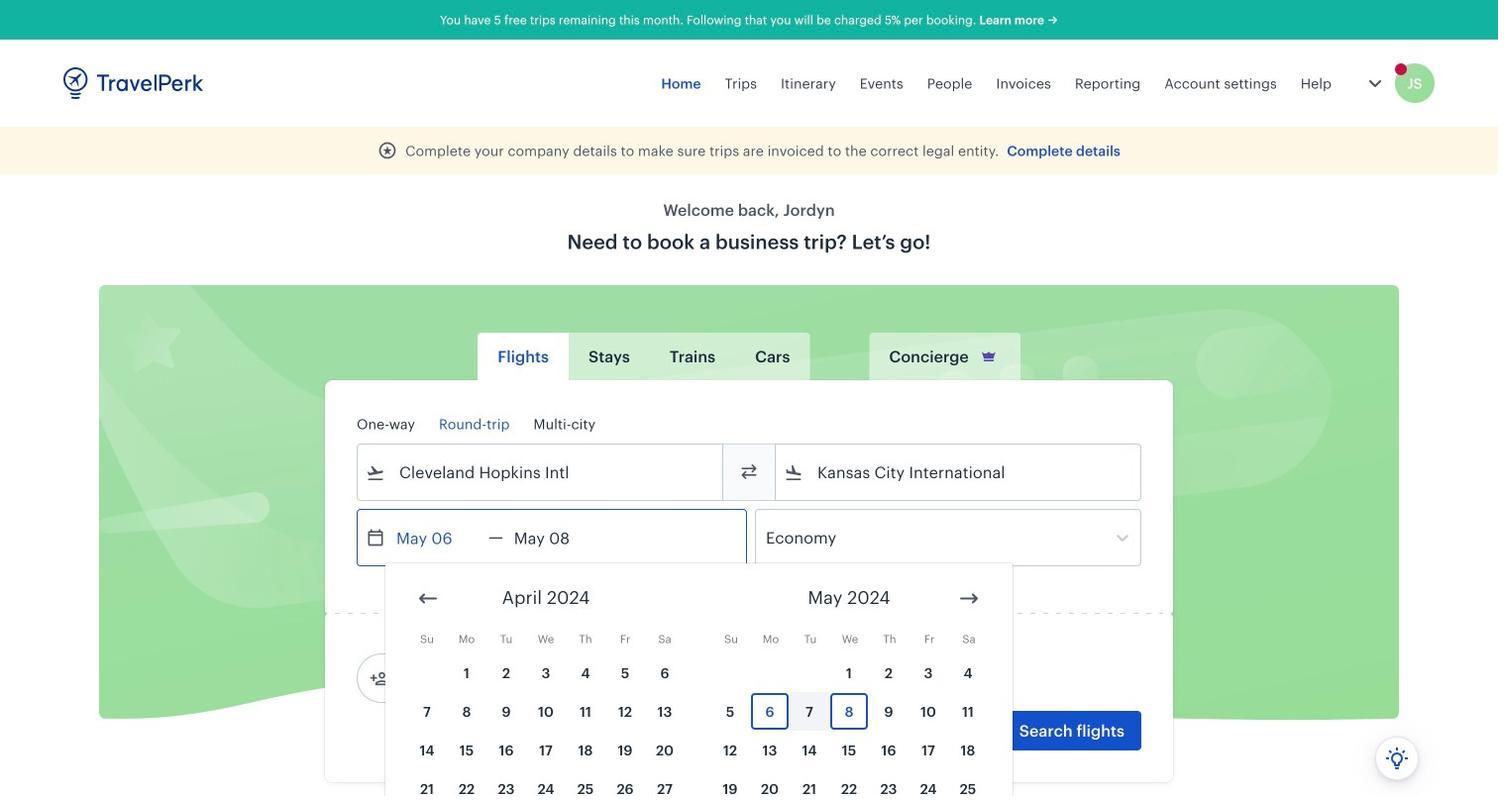 Task type: locate. For each thing, give the bounding box(es) containing it.
move forward to switch to the next month. image
[[958, 587, 981, 611]]

To search field
[[804, 457, 1115, 489]]

calendar application
[[386, 564, 1499, 797]]



Task type: describe. For each thing, give the bounding box(es) containing it.
From search field
[[386, 457, 697, 489]]

Return text field
[[503, 510, 606, 566]]

Depart text field
[[386, 510, 489, 566]]

Add first traveler search field
[[390, 663, 596, 695]]

move backward to switch to the previous month. image
[[416, 587, 440, 611]]



